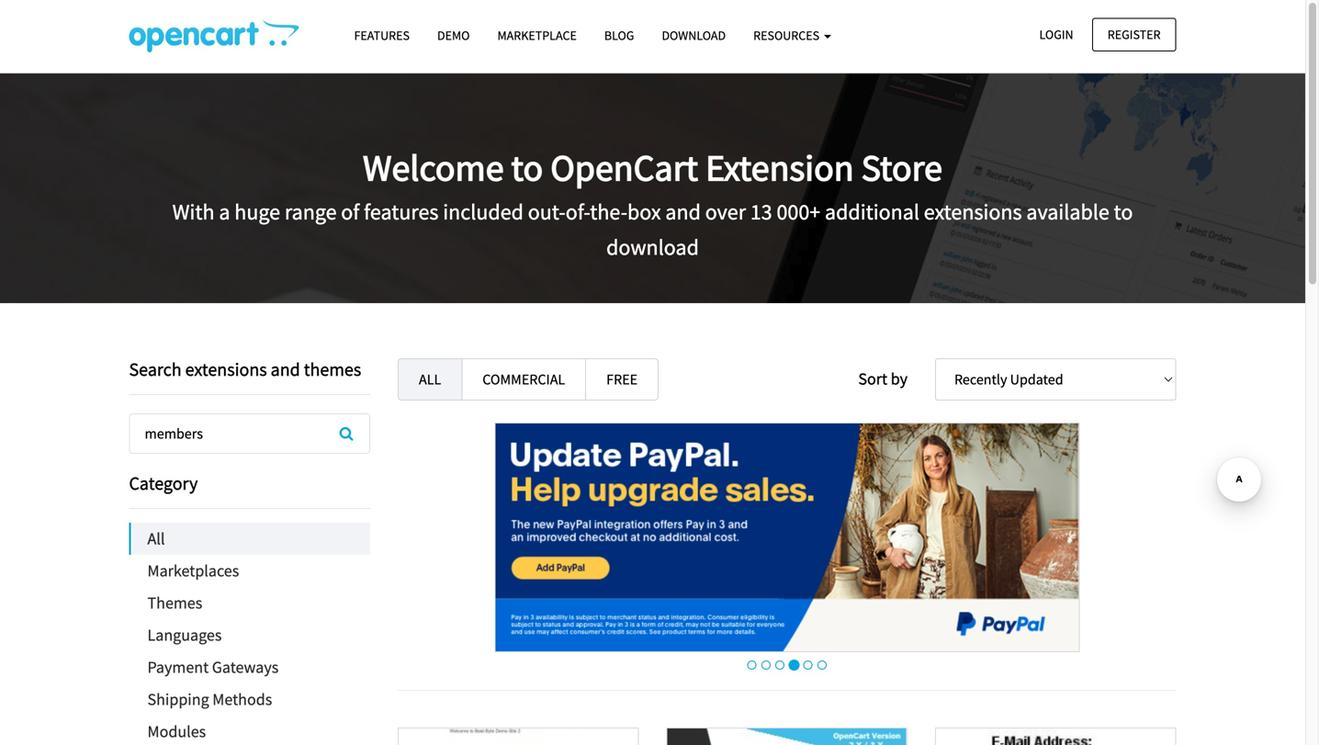 Task type: describe. For each thing, give the bounding box(es) containing it.
available
[[1027, 198, 1110, 226]]

marketplaces link
[[129, 555, 370, 587]]

themes
[[147, 593, 202, 613]]

marketplace
[[498, 27, 577, 44]]

1 vertical spatial to
[[1114, 198, 1133, 226]]

features
[[364, 198, 439, 226]]

box
[[628, 198, 661, 226]]

search extensions and themes
[[129, 358, 361, 381]]

shipping methods
[[147, 689, 272, 710]]

of-
[[566, 198, 590, 226]]

a
[[219, 198, 230, 226]]

features link
[[340, 19, 424, 52]]

register
[[1108, 26, 1161, 43]]

category
[[129, 472, 198, 495]]

themes
[[304, 358, 361, 381]]

login link
[[1024, 18, 1089, 51]]

additional
[[825, 198, 920, 226]]

by
[[891, 368, 908, 389]]

and inside welcome to opencart extension store with a huge range of features included out-of-the-box and over 13 000+ additional extensions available to download
[[666, 198, 701, 226]]

require login with multistore support image
[[937, 729, 1176, 745]]

demo link
[[424, 19, 484, 52]]

payment gateways
[[147, 657, 279, 678]]

the-
[[590, 198, 628, 226]]

mandatory login or register - vqmod image
[[399, 729, 638, 745]]

000+
[[777, 198, 821, 226]]

methods
[[213, 689, 272, 710]]

all for marketplaces
[[147, 528, 165, 549]]

resources link
[[740, 19, 845, 52]]

opencart extensions image
[[129, 19, 299, 52]]

included
[[443, 198, 524, 226]]

blog link
[[591, 19, 648, 52]]

welcome
[[363, 144, 504, 191]]

marketplaces
[[147, 561, 239, 581]]

search
[[129, 358, 182, 381]]

0 horizontal spatial extensions
[[185, 358, 267, 381]]

gateways
[[212, 657, 279, 678]]

languages link
[[129, 619, 370, 652]]

range
[[285, 198, 337, 226]]

modules
[[147, 721, 206, 742]]

login
[[1040, 26, 1074, 43]]

opencart
[[551, 144, 698, 191]]

payment
[[147, 657, 209, 678]]

sort
[[859, 368, 888, 389]]

all for commercial
[[419, 370, 441, 389]]

all link for marketplaces
[[131, 523, 370, 555]]



Task type: locate. For each thing, give the bounding box(es) containing it.
huge
[[235, 198, 280, 226]]

all
[[419, 370, 441, 389], [147, 528, 165, 549]]

blog
[[605, 27, 634, 44]]

0 horizontal spatial all link
[[131, 523, 370, 555]]

graphical user account menu image
[[668, 729, 907, 745]]

download link
[[648, 19, 740, 52]]

shipping methods link
[[129, 684, 370, 716]]

store
[[862, 144, 943, 191]]

0 vertical spatial extensions
[[924, 198, 1022, 226]]

to right available
[[1114, 198, 1133, 226]]

and right box
[[666, 198, 701, 226]]

0 vertical spatial all link
[[398, 358, 462, 401]]

features
[[354, 27, 410, 44]]

None text field
[[130, 414, 369, 453]]

with
[[172, 198, 215, 226]]

0 horizontal spatial and
[[271, 358, 300, 381]]

0 vertical spatial and
[[666, 198, 701, 226]]

modules link
[[129, 716, 370, 745]]

search image
[[340, 426, 353, 441]]

to
[[511, 144, 543, 191], [1114, 198, 1133, 226]]

0 horizontal spatial to
[[511, 144, 543, 191]]

0 horizontal spatial all
[[147, 528, 165, 549]]

1 vertical spatial all
[[147, 528, 165, 549]]

1 horizontal spatial extensions
[[924, 198, 1022, 226]]

paypal payment gateway image
[[495, 423, 1080, 652]]

extensions inside welcome to opencart extension store with a huge range of features included out-of-the-box and over 13 000+ additional extensions available to download
[[924, 198, 1022, 226]]

resources
[[754, 27, 822, 44]]

of
[[341, 198, 360, 226]]

demo
[[437, 27, 470, 44]]

shipping
[[147, 689, 209, 710]]

marketplace link
[[484, 19, 591, 52]]

1 vertical spatial all link
[[131, 523, 370, 555]]

1 horizontal spatial all link
[[398, 358, 462, 401]]

1 horizontal spatial and
[[666, 198, 701, 226]]

0 vertical spatial to
[[511, 144, 543, 191]]

payment gateways link
[[129, 652, 370, 684]]

extensions down store
[[924, 198, 1022, 226]]

commercial link
[[462, 358, 586, 401]]

download
[[662, 27, 726, 44]]

extensions right search
[[185, 358, 267, 381]]

languages
[[147, 625, 222, 646]]

commercial
[[483, 370, 565, 389]]

and
[[666, 198, 701, 226], [271, 358, 300, 381]]

and left themes
[[271, 358, 300, 381]]

all link for commercial
[[398, 358, 462, 401]]

0 vertical spatial all
[[419, 370, 441, 389]]

download
[[607, 234, 699, 261]]

themes link
[[129, 587, 370, 619]]

1 vertical spatial and
[[271, 358, 300, 381]]

over
[[706, 198, 746, 226]]

welcome to opencart extension store with a huge range of features included out-of-the-box and over 13 000+ additional extensions available to download
[[172, 144, 1133, 261]]

extensions
[[924, 198, 1022, 226], [185, 358, 267, 381]]

all link
[[398, 358, 462, 401], [131, 523, 370, 555]]

1 vertical spatial extensions
[[185, 358, 267, 381]]

free
[[607, 370, 638, 389]]

1 horizontal spatial to
[[1114, 198, 1133, 226]]

13
[[751, 198, 773, 226]]

to up 'out-' on the left top of page
[[511, 144, 543, 191]]

extension
[[706, 144, 854, 191]]

register link
[[1092, 18, 1177, 51]]

free link
[[586, 358, 659, 401]]

out-
[[528, 198, 566, 226]]

1 horizontal spatial all
[[419, 370, 441, 389]]

sort by
[[859, 368, 908, 389]]



Task type: vqa. For each thing, say whether or not it's contained in the screenshot.
Get inside the Community support Get support by visiting the OpenCart forum
no



